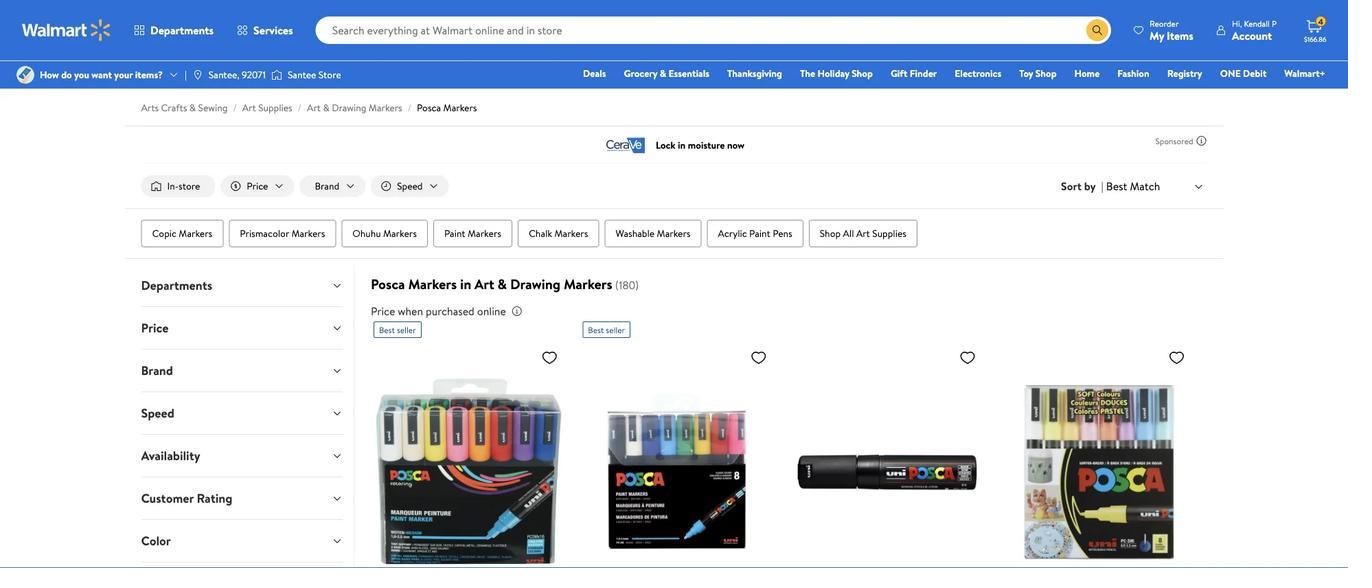 Task type: describe. For each thing, give the bounding box(es) containing it.
posca paint marker, pc-7m broad bullet, black image
[[792, 344, 982, 568]]

services button
[[225, 14, 305, 47]]

how do you want your items?
[[40, 68, 163, 81]]

kendall
[[1245, 18, 1270, 29]]

purchased
[[426, 304, 475, 319]]

0 horizontal spatial speed button
[[130, 392, 354, 434]]

$166.86
[[1305, 34, 1327, 44]]

1 / from the left
[[233, 101, 237, 114]]

posca 8-color paint marker set, pc-3m fine, soft colours image
[[1001, 344, 1191, 568]]

customer rating tab
[[130, 478, 354, 519]]

toy shop link
[[1014, 66, 1063, 81]]

speed inside sort and filter section element
[[397, 179, 423, 193]]

washable markers
[[616, 227, 691, 240]]

my
[[1150, 28, 1165, 43]]

add to favorites list, posca 8-color paint marker set, pc-5m medium image
[[751, 349, 767, 366]]

markers for washable
[[657, 227, 691, 240]]

(180)
[[615, 278, 639, 293]]

thanksgiving
[[728, 67, 783, 80]]

 image for how do you want your items?
[[16, 66, 34, 84]]

sort by |
[[1062, 179, 1104, 194]]

want
[[92, 68, 112, 81]]

acrylic
[[718, 227, 747, 240]]

art down santee store
[[307, 101, 321, 114]]

ohuhu markers
[[353, 227, 417, 240]]

walmart+ link
[[1279, 66, 1332, 81]]

departments inside departments tab
[[141, 277, 212, 294]]

services
[[254, 23, 293, 38]]

Search search field
[[316, 16, 1112, 44]]

0 horizontal spatial shop
[[820, 227, 841, 240]]

acrylic paint pens link
[[707, 220, 804, 247]]

the
[[800, 67, 816, 80]]

price inside sort and filter section element
[[247, 179, 268, 193]]

chalk
[[529, 227, 552, 240]]

1 paint from the left
[[444, 227, 466, 240]]

santee store
[[288, 68, 341, 81]]

brand inside sort and filter section element
[[315, 179, 340, 193]]

color button
[[130, 520, 354, 562]]

in
[[460, 275, 471, 294]]

fashion link
[[1112, 66, 1156, 81]]

walmart+
[[1285, 67, 1326, 80]]

store
[[179, 179, 200, 193]]

1 vertical spatial supplies
[[873, 227, 907, 240]]

brand inside tab
[[141, 362, 173, 379]]

posca markers in art & drawing markers (180)
[[371, 275, 639, 294]]

paint markers link
[[433, 220, 513, 247]]

add to favorites list, posca 8-color paint marker set, pc-3m fine, soft colours image
[[1169, 349, 1186, 366]]

customer
[[141, 490, 194, 507]]

home
[[1075, 67, 1100, 80]]

grocery & essentials link
[[618, 66, 716, 81]]

brand button inside sort and filter section element
[[300, 175, 366, 197]]

walmart image
[[22, 19, 111, 41]]

how
[[40, 68, 59, 81]]

price tab
[[130, 307, 354, 349]]

p
[[1272, 18, 1277, 29]]

registry link
[[1162, 66, 1209, 81]]

1 vertical spatial departments button
[[130, 265, 354, 306]]

in-store
[[167, 179, 200, 193]]

sponsored
[[1156, 135, 1194, 147]]

best seller for posca 16-color paint marker set, pc-5m medium image
[[379, 324, 416, 336]]

posca markers link
[[417, 101, 477, 114]]

ad disclaimer and feedback for skylinedisplayad image
[[1197, 135, 1207, 146]]

arts crafts & sewing link
[[141, 101, 228, 114]]

one debit link
[[1215, 66, 1273, 81]]

ohuhu markers link
[[342, 220, 428, 247]]

registry
[[1168, 67, 1203, 80]]

arts crafts & sewing / art supplies / art & drawing markers / posca markers
[[141, 101, 477, 114]]

prismacolor
[[240, 227, 289, 240]]

prismacolor markers
[[240, 227, 325, 240]]

customer rating button
[[130, 478, 354, 519]]

speed tab
[[130, 392, 354, 434]]

hi,
[[1233, 18, 1243, 29]]

fashion
[[1118, 67, 1150, 80]]

in-
[[167, 179, 179, 193]]

departments tab
[[130, 265, 354, 306]]

availability button
[[130, 435, 354, 477]]

washable
[[616, 227, 655, 240]]

best for the posca 8-color paint marker set, pc-5m medium image
[[588, 324, 604, 336]]

copic
[[152, 227, 177, 240]]

one
[[1221, 67, 1241, 80]]

the holiday shop
[[800, 67, 873, 80]]

sort
[[1062, 179, 1082, 194]]

availability
[[141, 447, 200, 465]]

seller for posca 16-color paint marker set, pc-5m medium image
[[397, 324, 416, 336]]

markers for copic
[[179, 227, 213, 240]]

add to favorites list, posca paint marker, pc-7m broad bullet, black image
[[960, 349, 976, 366]]

items?
[[135, 68, 163, 81]]

finder
[[910, 67, 937, 80]]

santee,
[[209, 68, 240, 81]]

all
[[843, 227, 854, 240]]

in-store button
[[141, 175, 215, 197]]

online
[[477, 304, 506, 319]]

gift finder link
[[885, 66, 944, 81]]

you
[[74, 68, 89, 81]]

legal information image
[[512, 306, 523, 317]]

brand tab
[[130, 350, 354, 392]]

price inside price tab
[[141, 320, 169, 337]]

acrylic paint pens
[[718, 227, 793, 240]]

arts
[[141, 101, 159, 114]]

3 / from the left
[[408, 101, 412, 114]]

santee, 92071
[[209, 68, 266, 81]]

account
[[1233, 28, 1273, 43]]

chalk markers link
[[518, 220, 599, 247]]

home link
[[1069, 66, 1106, 81]]

posca 8-color paint marker set, pc-5m medium image
[[583, 344, 773, 568]]

deals
[[583, 67, 606, 80]]

store
[[319, 68, 341, 81]]

gift
[[891, 67, 908, 80]]

color
[[141, 533, 171, 550]]

1 horizontal spatial posca
[[417, 101, 441, 114]]

4
[[1319, 16, 1324, 27]]

match
[[1131, 179, 1161, 194]]



Task type: locate. For each thing, give the bounding box(es) containing it.
seller down when
[[397, 324, 416, 336]]

shop all art supplies link
[[809, 220, 918, 247]]

grocery
[[624, 67, 658, 80]]

toy
[[1020, 67, 1034, 80]]

speed button
[[371, 175, 449, 197], [130, 392, 354, 434]]

departments button up items?
[[122, 14, 225, 47]]

hi, kendall p account
[[1233, 18, 1277, 43]]

copic markers link
[[141, 220, 224, 247]]

by
[[1085, 179, 1096, 194]]

2 horizontal spatial /
[[408, 101, 412, 114]]

1 seller from the left
[[397, 324, 416, 336]]

 image right '92071'
[[271, 68, 282, 82]]

1 horizontal spatial brand
[[315, 179, 340, 193]]

2 paint from the left
[[750, 227, 771, 240]]

1 horizontal spatial paint
[[750, 227, 771, 240]]

 image left how
[[16, 66, 34, 84]]

do
[[61, 68, 72, 81]]

1 vertical spatial price
[[371, 304, 395, 319]]

0 vertical spatial brand
[[315, 179, 340, 193]]

markers for posca
[[408, 275, 457, 294]]

1 vertical spatial speed
[[141, 405, 174, 422]]

posca 16-color paint marker set, pc-5m medium image
[[374, 344, 564, 568]]

markers inside "link"
[[179, 227, 213, 240]]

2 horizontal spatial shop
[[1036, 67, 1057, 80]]

chalk markers
[[529, 227, 588, 240]]

speed up ohuhu markers
[[397, 179, 423, 193]]

1 horizontal spatial speed
[[397, 179, 423, 193]]

shop right holiday
[[852, 67, 873, 80]]

brand button up ohuhu
[[300, 175, 366, 197]]

& down store
[[323, 101, 330, 114]]

best seller down (180)
[[588, 324, 625, 336]]

1 horizontal spatial best
[[588, 324, 604, 336]]

2 / from the left
[[298, 101, 302, 114]]

price button
[[221, 175, 294, 197], [130, 307, 354, 349]]

| right by
[[1102, 179, 1104, 194]]

0 vertical spatial departments
[[150, 23, 214, 38]]

art & drawing markers link
[[307, 101, 402, 114]]

1 vertical spatial brand
[[141, 362, 173, 379]]

deals link
[[577, 66, 613, 81]]

drawing
[[332, 101, 367, 114], [510, 275, 561, 294]]

0 horizontal spatial speed
[[141, 405, 174, 422]]

0 horizontal spatial seller
[[397, 324, 416, 336]]

0 horizontal spatial supplies
[[258, 101, 293, 114]]

when
[[398, 304, 423, 319]]

brand button
[[300, 175, 366, 197], [130, 350, 354, 392]]

items
[[1167, 28, 1194, 43]]

supplies
[[258, 101, 293, 114], [873, 227, 907, 240]]

art right in
[[475, 275, 495, 294]]

toy shop
[[1020, 67, 1057, 80]]

prismacolor markers link
[[229, 220, 336, 247]]

speed up availability
[[141, 405, 174, 422]]

0 vertical spatial supplies
[[258, 101, 293, 114]]

best seller for the posca 8-color paint marker set, pc-5m medium image
[[588, 324, 625, 336]]

washable markers link
[[605, 220, 702, 247]]

0 horizontal spatial best
[[379, 324, 395, 336]]

92071
[[242, 68, 266, 81]]

1 horizontal spatial  image
[[271, 68, 282, 82]]

rating
[[197, 490, 232, 507]]

&
[[660, 67, 667, 80], [189, 101, 196, 114], [323, 101, 330, 114], [498, 275, 507, 294]]

speed button up ohuhu markers
[[371, 175, 449, 197]]

paint
[[444, 227, 466, 240], [750, 227, 771, 240]]

best seller
[[379, 324, 416, 336], [588, 324, 625, 336]]

paint up in
[[444, 227, 466, 240]]

2 seller from the left
[[606, 324, 625, 336]]

debit
[[1244, 67, 1267, 80]]

gift finder
[[891, 67, 937, 80]]

shop all art supplies
[[820, 227, 907, 240]]

1 vertical spatial brand button
[[130, 350, 354, 392]]

2 horizontal spatial best
[[1107, 179, 1128, 194]]

price button up brand tab
[[130, 307, 354, 349]]

price when purchased online
[[371, 304, 506, 319]]

grocery & essentials
[[624, 67, 710, 80]]

1 horizontal spatial |
[[1102, 179, 1104, 194]]

sort and filter section element
[[125, 164, 1224, 208]]

departments button up price tab
[[130, 265, 354, 306]]

pens
[[773, 227, 793, 240]]

1 vertical spatial |
[[1102, 179, 1104, 194]]

0 horizontal spatial drawing
[[332, 101, 367, 114]]

0 vertical spatial price button
[[221, 175, 294, 197]]

2 horizontal spatial price
[[371, 304, 395, 319]]

art right all at the right top of page
[[857, 227, 870, 240]]

/
[[233, 101, 237, 114], [298, 101, 302, 114], [408, 101, 412, 114]]

art down '92071'
[[242, 101, 256, 114]]

reorder my items
[[1150, 18, 1194, 43]]

shop left all at the right top of page
[[820, 227, 841, 240]]

1 vertical spatial drawing
[[510, 275, 561, 294]]

markers for paint
[[468, 227, 502, 240]]

departments button
[[122, 14, 225, 47], [130, 265, 354, 306]]

best inside popup button
[[1107, 179, 1128, 194]]

0 horizontal spatial posca
[[371, 275, 405, 294]]

essentials
[[669, 67, 710, 80]]

the holiday shop link
[[794, 66, 879, 81]]

electronics link
[[949, 66, 1008, 81]]

search icon image
[[1092, 25, 1103, 36]]

best for posca 16-color paint marker set, pc-5m medium image
[[379, 324, 395, 336]]

 image
[[192, 69, 203, 80]]

 image for santee store
[[271, 68, 282, 82]]

thanksgiving link
[[721, 66, 789, 81]]

| up arts crafts & sewing link
[[185, 68, 187, 81]]

1 horizontal spatial best seller
[[588, 324, 625, 336]]

1 horizontal spatial price
[[247, 179, 268, 193]]

markers for prismacolor
[[292, 227, 325, 240]]

 image
[[16, 66, 34, 84], [271, 68, 282, 82]]

1 horizontal spatial shop
[[852, 67, 873, 80]]

0 horizontal spatial best seller
[[379, 324, 416, 336]]

shop right toy
[[1036, 67, 1057, 80]]

shop
[[852, 67, 873, 80], [1036, 67, 1057, 80], [820, 227, 841, 240]]

/ right the sewing
[[233, 101, 237, 114]]

best seller down when
[[379, 324, 416, 336]]

& up online
[[498, 275, 507, 294]]

markers
[[369, 101, 402, 114], [444, 101, 477, 114], [179, 227, 213, 240], [292, 227, 325, 240], [383, 227, 417, 240], [468, 227, 502, 240], [555, 227, 588, 240], [657, 227, 691, 240], [408, 275, 457, 294], [564, 275, 613, 294]]

1 vertical spatial posca
[[371, 275, 405, 294]]

one debit
[[1221, 67, 1267, 80]]

0 horizontal spatial  image
[[16, 66, 34, 84]]

availability tab
[[130, 435, 354, 477]]

markers for chalk
[[555, 227, 588, 240]]

0 vertical spatial speed button
[[371, 175, 449, 197]]

| inside sort and filter section element
[[1102, 179, 1104, 194]]

0 vertical spatial posca
[[417, 101, 441, 114]]

/ right art supplies link
[[298, 101, 302, 114]]

Walmart Site-Wide search field
[[316, 16, 1112, 44]]

speed button up the availability dropdown button at the bottom of page
[[130, 392, 354, 434]]

art
[[242, 101, 256, 114], [307, 101, 321, 114], [857, 227, 870, 240], [475, 275, 495, 294]]

seller down (180)
[[606, 324, 625, 336]]

1 horizontal spatial /
[[298, 101, 302, 114]]

markers for ohuhu
[[383, 227, 417, 240]]

1 horizontal spatial seller
[[606, 324, 625, 336]]

ohuhu
[[353, 227, 381, 240]]

2 vertical spatial price
[[141, 320, 169, 337]]

add to favorites list, posca 16-color paint marker set, pc-5m medium image
[[542, 349, 558, 366]]

1 vertical spatial departments
[[141, 277, 212, 294]]

price
[[247, 179, 268, 193], [371, 304, 395, 319], [141, 320, 169, 337]]

0 horizontal spatial /
[[233, 101, 237, 114]]

0 horizontal spatial price
[[141, 320, 169, 337]]

price button up prismacolor
[[221, 175, 294, 197]]

copic markers
[[152, 227, 213, 240]]

departments up items?
[[150, 23, 214, 38]]

speed
[[397, 179, 423, 193], [141, 405, 174, 422]]

paint left pens at the top right
[[750, 227, 771, 240]]

your
[[114, 68, 133, 81]]

2 best seller from the left
[[588, 324, 625, 336]]

reorder
[[1150, 18, 1179, 29]]

santee
[[288, 68, 316, 81]]

tab
[[130, 563, 354, 568]]

& right grocery
[[660, 67, 667, 80]]

departments down copic markers "link"
[[141, 277, 212, 294]]

seller
[[397, 324, 416, 336], [606, 324, 625, 336]]

0 horizontal spatial brand
[[141, 362, 173, 379]]

art supplies link
[[242, 101, 293, 114]]

1 vertical spatial price button
[[130, 307, 354, 349]]

best match button
[[1104, 177, 1207, 195]]

drawing down store
[[332, 101, 367, 114]]

best match
[[1107, 179, 1161, 194]]

1 horizontal spatial speed button
[[371, 175, 449, 197]]

supplies right all at the right top of page
[[873, 227, 907, 240]]

1 horizontal spatial drawing
[[510, 275, 561, 294]]

1 horizontal spatial supplies
[[873, 227, 907, 240]]

paint markers
[[444, 227, 502, 240]]

color tab
[[130, 520, 354, 562]]

0 vertical spatial departments button
[[122, 14, 225, 47]]

0 vertical spatial drawing
[[332, 101, 367, 114]]

0 vertical spatial speed
[[397, 179, 423, 193]]

drawing up 'legal information' icon in the left bottom of the page
[[510, 275, 561, 294]]

0 vertical spatial |
[[185, 68, 187, 81]]

departments
[[150, 23, 214, 38], [141, 277, 212, 294]]

supplies down '92071'
[[258, 101, 293, 114]]

brand button up speed tab
[[130, 350, 354, 392]]

1 best seller from the left
[[379, 324, 416, 336]]

0 horizontal spatial |
[[185, 68, 187, 81]]

1 vertical spatial speed button
[[130, 392, 354, 434]]

crafts
[[161, 101, 187, 114]]

/ left the posca markers link
[[408, 101, 412, 114]]

& right crafts at the top left of page
[[189, 101, 196, 114]]

0 vertical spatial price
[[247, 179, 268, 193]]

0 vertical spatial brand button
[[300, 175, 366, 197]]

0 horizontal spatial paint
[[444, 227, 466, 240]]

price button inside sort and filter section element
[[221, 175, 294, 197]]

speed inside tab
[[141, 405, 174, 422]]

seller for the posca 8-color paint marker set, pc-5m medium image
[[606, 324, 625, 336]]



Task type: vqa. For each thing, say whether or not it's contained in the screenshot.
Rating
yes



